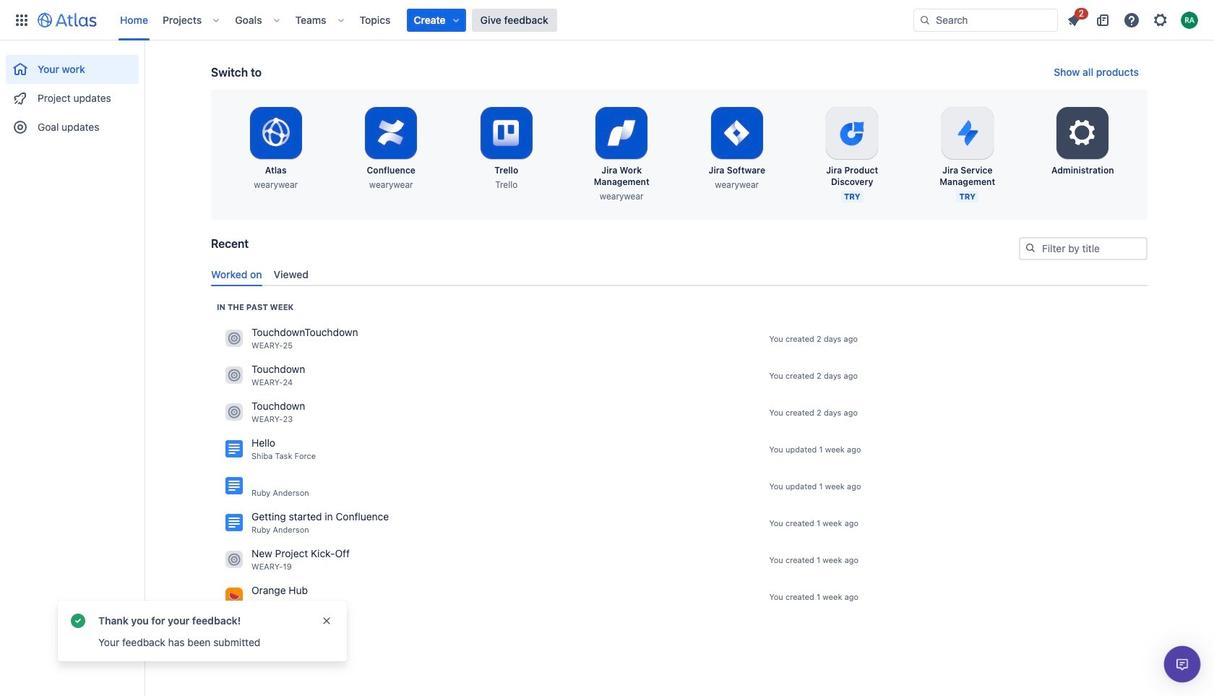 Task type: describe. For each thing, give the bounding box(es) containing it.
1 confluence image from the top
[[226, 441, 243, 458]]

2 confluence image from the top
[[226, 478, 243, 495]]

dismiss image
[[321, 615, 333, 627]]

notifications image
[[1066, 11, 1083, 29]]

account image
[[1182, 11, 1199, 29]]

Search field
[[914, 8, 1059, 31]]

Filter by title field
[[1021, 239, 1147, 259]]

confluence image
[[226, 514, 243, 532]]

4 townsquare image from the top
[[226, 588, 243, 606]]

search image
[[1025, 242, 1037, 254]]



Task type: vqa. For each thing, say whether or not it's contained in the screenshot.
TAG
no



Task type: locate. For each thing, give the bounding box(es) containing it.
3 townsquare image from the top
[[226, 551, 243, 569]]

confluence image up confluence image
[[226, 478, 243, 495]]

banner
[[0, 0, 1215, 40]]

townsquare image
[[226, 330, 243, 347], [226, 367, 243, 384], [226, 551, 243, 569], [226, 588, 243, 606]]

confluence image down townsquare icon
[[226, 441, 243, 458]]

1 townsquare image from the top
[[226, 330, 243, 347]]

2 townsquare image from the top
[[226, 367, 243, 384]]

settings image
[[1066, 116, 1101, 150]]

switch to... image
[[13, 11, 30, 29]]

1 vertical spatial confluence image
[[226, 478, 243, 495]]

tab list
[[205, 262, 1154, 286]]

confluence image
[[226, 441, 243, 458], [226, 478, 243, 495]]

settings image
[[1153, 11, 1170, 29]]

search image
[[920, 14, 931, 26]]

top element
[[9, 0, 914, 40]]

group
[[6, 40, 139, 146]]

None search field
[[914, 8, 1059, 31]]

help image
[[1124, 11, 1141, 29]]

0 vertical spatial confluence image
[[226, 441, 243, 458]]

heading
[[217, 301, 294, 313]]

townsquare image
[[226, 404, 243, 421]]



